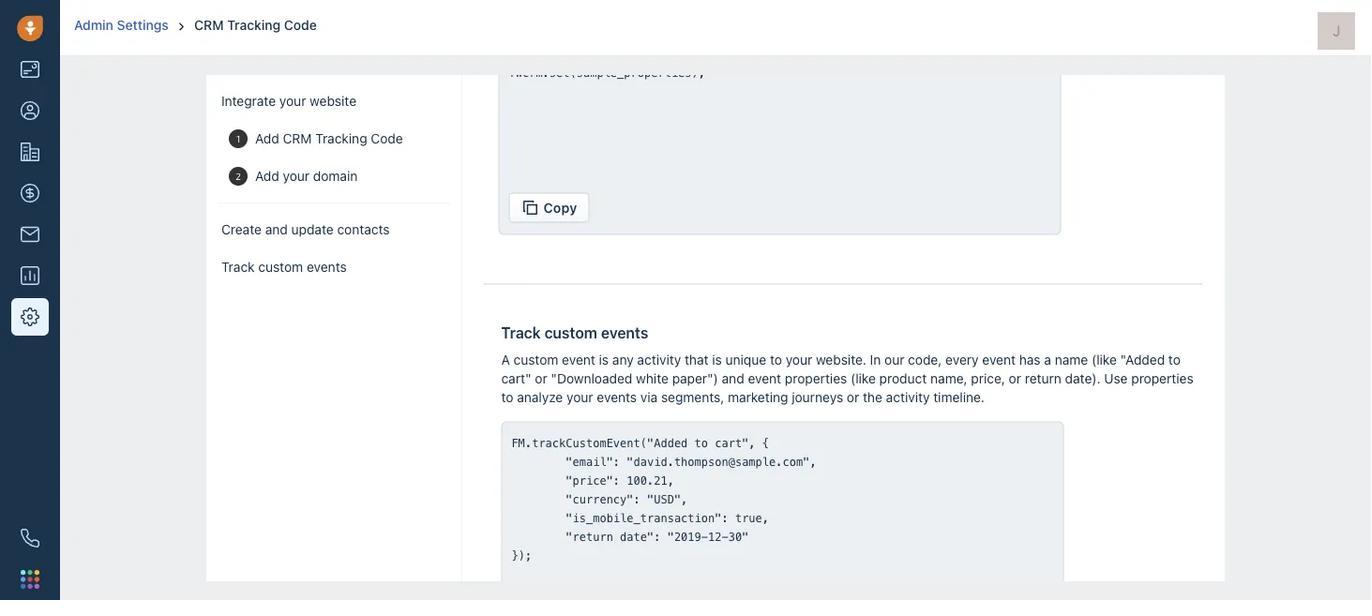 Task type: locate. For each thing, give the bounding box(es) containing it.
"added
[[1121, 352, 1165, 368]]

0 vertical spatial events
[[307, 259, 347, 275]]

any
[[613, 352, 634, 368]]

or up analyze
[[535, 371, 548, 387]]

1 horizontal spatial and
[[722, 371, 745, 387]]

or down has
[[1009, 371, 1022, 387]]

1 vertical spatial add
[[255, 168, 279, 184]]

update
[[291, 222, 334, 237]]

tracking up domain
[[316, 131, 367, 146]]

custom down create and update contacts
[[258, 259, 303, 275]]

to down cart"
[[501, 390, 514, 405]]

and inside a custom event is any activity that is unique to your website. in our code, every event has a name (like "added to cart" or "downloaded white paper") and event properties (like product name, price, or return date). use properties to analyze your events via segments, marketing journeys or the activity timeline.
[[722, 371, 745, 387]]

tracking
[[227, 17, 281, 33], [316, 131, 367, 146]]

0 horizontal spatial activity
[[637, 352, 681, 368]]

date).
[[1065, 371, 1101, 387]]

code,
[[908, 352, 942, 368]]

0 horizontal spatial (like
[[851, 371, 876, 387]]

and
[[265, 222, 288, 237], [722, 371, 745, 387]]

0 vertical spatial tracking
[[227, 17, 281, 33]]

track down create
[[221, 259, 255, 275]]

activity up 'white' at the left of page
[[637, 352, 681, 368]]

2 horizontal spatial or
[[1009, 371, 1022, 387]]

1 vertical spatial crm
[[283, 131, 312, 146]]

2 vertical spatial custom
[[514, 352, 559, 368]]

0 horizontal spatial or
[[535, 371, 548, 387]]

or left the on the right of the page
[[847, 390, 860, 405]]

0 horizontal spatial tracking
[[227, 17, 281, 33]]

2 is from the left
[[712, 352, 722, 368]]

events inside a custom event is any activity that is unique to your website. in our code, every event has a name (like "added to cart" or "downloaded white paper") and event properties (like product name, price, or return date). use properties to analyze your events via segments, marketing journeys or the activity timeline.
[[597, 390, 637, 405]]

add right 1
[[255, 131, 279, 146]]

1 add from the top
[[255, 131, 279, 146]]

our
[[885, 352, 905, 368]]

via
[[641, 390, 658, 405]]

0 horizontal spatial is
[[599, 352, 609, 368]]

custom
[[258, 259, 303, 275], [545, 324, 598, 342], [514, 352, 559, 368]]

a
[[501, 352, 510, 368]]

events
[[307, 259, 347, 275], [601, 324, 649, 342], [597, 390, 637, 405]]

0 vertical spatial crm
[[194, 17, 224, 33]]

to
[[770, 352, 782, 368], [1169, 352, 1181, 368], [501, 390, 514, 405]]

1 horizontal spatial properties
[[1132, 371, 1194, 387]]

event up "downloaded
[[562, 352, 596, 368]]

0 vertical spatial add
[[255, 131, 279, 146]]

is left any
[[599, 352, 609, 368]]

0 horizontal spatial properties
[[785, 371, 847, 387]]

properties down "added
[[1132, 371, 1194, 387]]

timeline.
[[934, 390, 985, 405]]

events down update on the left top of the page
[[307, 259, 347, 275]]

admin settings
[[74, 17, 169, 33]]

copy button
[[509, 193, 590, 223]]

is
[[599, 352, 609, 368], [712, 352, 722, 368]]

2
[[235, 171, 241, 182]]

settings
[[117, 17, 169, 33]]

1
[[236, 133, 241, 144]]

event up price,
[[983, 352, 1016, 368]]

crm right settings
[[194, 17, 224, 33]]

custom up cart"
[[514, 352, 559, 368]]

2 horizontal spatial to
[[1169, 352, 1181, 368]]

your down "downloaded
[[567, 390, 593, 405]]

1 vertical spatial tracking
[[316, 131, 367, 146]]

1 horizontal spatial code
[[371, 131, 403, 146]]

track custom events
[[221, 259, 347, 275], [501, 324, 649, 342]]

event
[[562, 352, 596, 368], [983, 352, 1016, 368], [748, 371, 782, 387]]

0 vertical spatial and
[[265, 222, 288, 237]]

0 horizontal spatial track
[[221, 259, 255, 275]]

0 vertical spatial track custom events
[[221, 259, 347, 275]]

phone element
[[11, 520, 49, 557]]

activity
[[637, 352, 681, 368], [886, 390, 930, 405]]

track custom events down create and update contacts
[[221, 259, 347, 275]]

marketing
[[728, 390, 788, 405]]

paper")
[[672, 371, 718, 387]]

analyze
[[517, 390, 563, 405]]

contacts
[[337, 222, 390, 237]]

website
[[310, 93, 357, 109]]

to right unique
[[770, 352, 782, 368]]

tracking up integrate
[[227, 17, 281, 33]]

1 horizontal spatial (like
[[1092, 352, 1117, 368]]

events down "downloaded
[[597, 390, 637, 405]]

1 horizontal spatial tracking
[[316, 131, 367, 146]]

price,
[[971, 371, 1006, 387]]

website.
[[816, 352, 867, 368]]

code
[[284, 17, 317, 33], [371, 131, 403, 146]]

1 horizontal spatial track
[[501, 324, 541, 342]]

0 horizontal spatial and
[[265, 222, 288, 237]]

2 horizontal spatial event
[[983, 352, 1016, 368]]

a
[[1045, 352, 1052, 368]]

track
[[221, 259, 255, 275], [501, 324, 541, 342]]

None text field
[[509, 0, 1051, 176], [512, 434, 1054, 566], [509, 0, 1051, 176], [512, 434, 1054, 566]]

(like up the on the right of the page
[[851, 371, 876, 387]]

freshworks switcher image
[[21, 570, 39, 589]]

your up journeys
[[786, 352, 813, 368]]

1 horizontal spatial crm
[[283, 131, 312, 146]]

1 horizontal spatial activity
[[886, 390, 930, 405]]

track up the a on the left bottom of the page
[[501, 324, 541, 342]]

your
[[279, 93, 306, 109], [283, 168, 310, 184], [786, 352, 813, 368], [567, 390, 593, 405]]

activity down product
[[886, 390, 930, 405]]

1 vertical spatial and
[[722, 371, 745, 387]]

1 vertical spatial track
[[501, 324, 541, 342]]

0 vertical spatial activity
[[637, 352, 681, 368]]

to right "added
[[1169, 352, 1181, 368]]

event up marketing
[[748, 371, 782, 387]]

your left website
[[279, 93, 306, 109]]

0 horizontal spatial code
[[284, 17, 317, 33]]

or
[[535, 371, 548, 387], [1009, 371, 1022, 387], [847, 390, 860, 405]]

and down unique
[[722, 371, 745, 387]]

(like
[[1092, 352, 1117, 368], [851, 371, 876, 387]]

crm
[[194, 17, 224, 33], [283, 131, 312, 146]]

add right 2
[[255, 168, 279, 184]]

2 add from the top
[[255, 168, 279, 184]]

(like up the use on the bottom of page
[[1092, 352, 1117, 368]]

crm down integrate your website
[[283, 131, 312, 146]]

0 vertical spatial track
[[221, 259, 255, 275]]

0 horizontal spatial track custom events
[[221, 259, 347, 275]]

track custom events up "downloaded
[[501, 324, 649, 342]]

1 is from the left
[[599, 352, 609, 368]]

and right create
[[265, 222, 288, 237]]

properties
[[785, 371, 847, 387], [1132, 371, 1194, 387]]

add your domain
[[255, 168, 358, 184]]

events up any
[[601, 324, 649, 342]]

unique
[[726, 352, 767, 368]]

2 vertical spatial events
[[597, 390, 637, 405]]

add
[[255, 131, 279, 146], [255, 168, 279, 184]]

is right that
[[712, 352, 722, 368]]

1 horizontal spatial is
[[712, 352, 722, 368]]

phone image
[[21, 529, 39, 548]]

custom up "downloaded
[[545, 324, 598, 342]]

properties up journeys
[[785, 371, 847, 387]]

1 vertical spatial track custom events
[[501, 324, 649, 342]]



Task type: vqa. For each thing, say whether or not it's contained in the screenshot.
that
yes



Task type: describe. For each thing, give the bounding box(es) containing it.
0 vertical spatial code
[[284, 17, 317, 33]]

1 horizontal spatial or
[[847, 390, 860, 405]]

0 horizontal spatial event
[[562, 352, 596, 368]]

segments,
[[661, 390, 725, 405]]

create
[[221, 222, 262, 237]]

product
[[880, 371, 927, 387]]

1 vertical spatial (like
[[851, 371, 876, 387]]

0 vertical spatial (like
[[1092, 352, 1117, 368]]

0 vertical spatial custom
[[258, 259, 303, 275]]

integrate
[[221, 93, 276, 109]]

1 vertical spatial code
[[371, 131, 403, 146]]

name,
[[931, 371, 968, 387]]

a custom event is any activity that is unique to your website. in our code, every event has a name (like "added to cart" or "downloaded white paper") and event properties (like product name, price, or return date). use properties to analyze your events via segments, marketing journeys or the activity timeline.
[[501, 352, 1194, 405]]

integrate your website
[[221, 93, 357, 109]]

in
[[870, 352, 881, 368]]

crm tracking code
[[194, 17, 317, 33]]

1 horizontal spatial to
[[770, 352, 782, 368]]

custom inside a custom event is any activity that is unique to your website. in our code, every event has a name (like "added to cart" or "downloaded white paper") and event properties (like product name, price, or return date). use properties to analyze your events via segments, marketing journeys or the activity timeline.
[[514, 352, 559, 368]]

copy
[[544, 200, 577, 216]]

1 horizontal spatial event
[[748, 371, 782, 387]]

2 properties from the left
[[1132, 371, 1194, 387]]

0 horizontal spatial to
[[501, 390, 514, 405]]

1 vertical spatial custom
[[545, 324, 598, 342]]

"downloaded
[[551, 371, 633, 387]]

that
[[685, 352, 709, 368]]

domain
[[313, 168, 358, 184]]

1 horizontal spatial track custom events
[[501, 324, 649, 342]]

copy image
[[512, 571, 592, 600]]

1 properties from the left
[[785, 371, 847, 387]]

admin settings link
[[74, 17, 172, 33]]

every
[[946, 352, 979, 368]]

journeys
[[792, 390, 844, 405]]

add crm tracking code
[[255, 131, 403, 146]]

add for add your domain
[[255, 168, 279, 184]]

the
[[863, 390, 883, 405]]

your left domain
[[283, 168, 310, 184]]

use
[[1105, 371, 1128, 387]]

create and update contacts
[[221, 222, 390, 237]]

has
[[1020, 352, 1041, 368]]

1 vertical spatial events
[[601, 324, 649, 342]]

0 horizontal spatial crm
[[194, 17, 224, 33]]

add for add crm tracking code
[[255, 131, 279, 146]]

return
[[1025, 371, 1062, 387]]

cart"
[[501, 371, 532, 387]]

name
[[1055, 352, 1089, 368]]

admin
[[74, 17, 113, 33]]

white
[[636, 371, 669, 387]]

1 vertical spatial activity
[[886, 390, 930, 405]]



